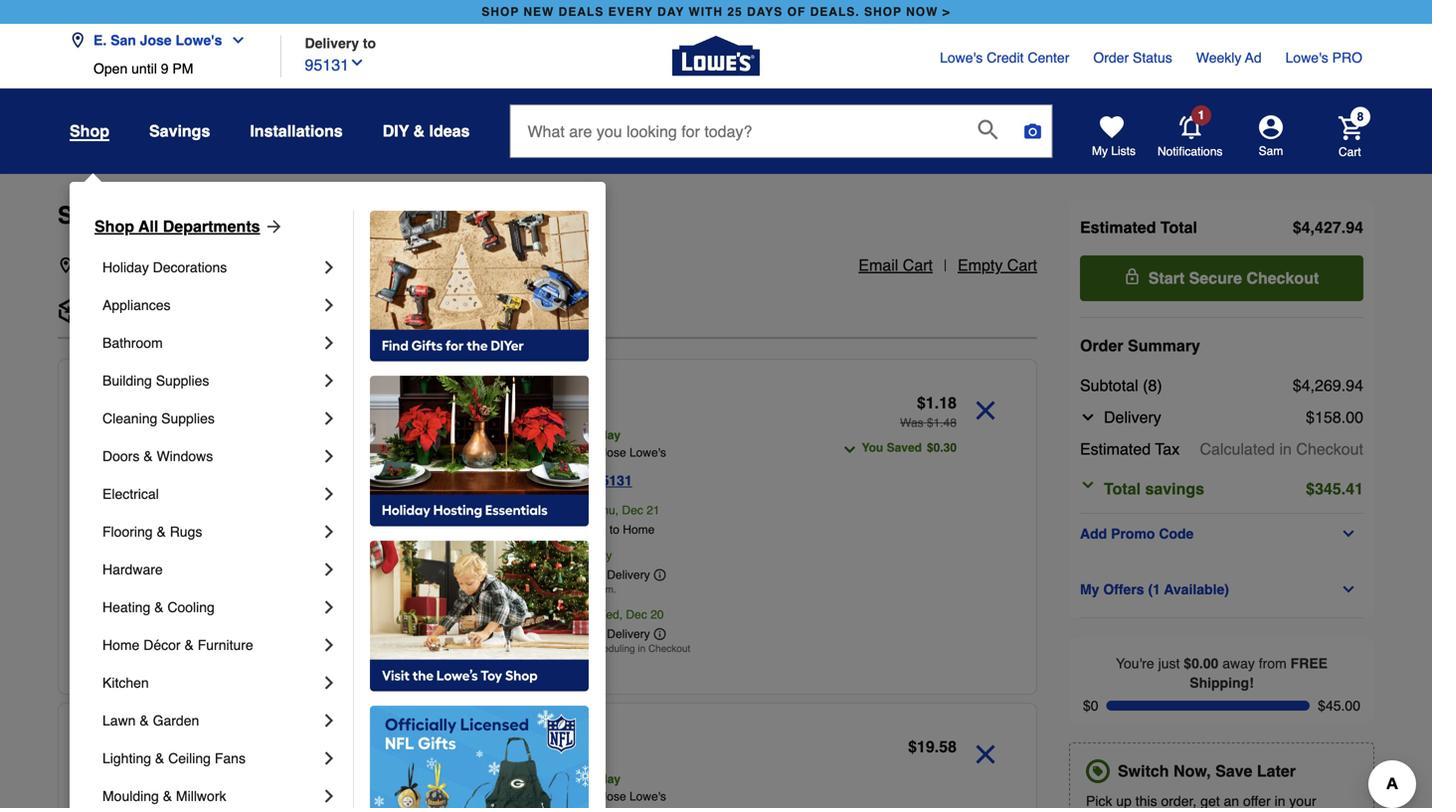 Task type: vqa. For each thing, say whether or not it's contained in the screenshot.
Sullivans 4-Pack Multiple Colors/Finishes Teardrop Standard Indoor Ornament Set at the top of the page
no



Task type: describe. For each thing, give the bounding box(es) containing it.
all
[[138, 217, 158, 236]]

chevron right image for hardware
[[319, 560, 339, 580]]

remove item image for 2-in plastic putty knife
[[969, 394, 1002, 428]]

location image
[[70, 32, 86, 48]]

lowe's home improvement lists image
[[1100, 115, 1124, 139]]

2-in plastic putty knife image
[[91, 392, 234, 535]]

rugs
[[170, 524, 202, 540]]

$ 4,269 . 94
[[1293, 376, 1363, 395]]

deals
[[559, 5, 604, 19]]

& for diy & ideas
[[413, 122, 425, 140]]

(
[[230, 202, 238, 229]]

lawn
[[102, 713, 136, 729]]

chevron right image for appliances
[[319, 295, 339, 315]]

58
[[939, 738, 957, 756]]

free right the roll
[[519, 744, 557, 760]]

bullet image
[[379, 311, 383, 315]]

& for heating & cooling
[[154, 600, 164, 616]]

diy & ideas
[[383, 122, 470, 140]]

cart down lowe's home improvement cart "image"
[[1339, 145, 1361, 159]]

jose inside option group
[[601, 446, 626, 460]]

& for doors & windows
[[143, 449, 153, 464]]

shop new deals every day with 25 days of deals. shop now >
[[482, 5, 951, 19]]

décor
[[143, 637, 181, 653]]

electrical
[[102, 486, 159, 502]]

94 for $ 4,269 . 94
[[1346, 376, 1363, 395]]

shop
[[70, 122, 109, 140]]

model #34904
[[248, 454, 323, 468]]

start
[[1148, 269, 1185, 287]]

0 vertical spatial 1
[[1198, 108, 1205, 122]]

calculated
[[1200, 440, 1275, 458]]

deals.
[[810, 5, 860, 19]]

lighting & ceiling fans link
[[102, 740, 319, 778]]

19
[[917, 738, 935, 756]]

switch
[[1118, 762, 1169, 781]]

$ 4,427 . 94
[[1293, 218, 1363, 237]]

later
[[1257, 762, 1296, 781]]

info image for same-day delivery
[[654, 569, 666, 581]]

0 vertical spatial pickup
[[93, 302, 159, 325]]

switch now, save later
[[1118, 762, 1296, 781]]

2 at e. san jose lowe's from the top
[[547, 790, 666, 804]]

holiday
[[102, 260, 149, 275]]

. for 4,269
[[1341, 376, 1346, 395]]

chevron right image for heating & cooling
[[319, 598, 339, 618]]

95131 inside option group
[[594, 473, 632, 489]]

diy
[[383, 122, 409, 140]]

decorations
[[153, 260, 227, 275]]

open
[[93, 61, 128, 77]]

delivery up delivery scheduling in checkout
[[607, 628, 650, 641]]

0 horizontal spatial home
[[102, 637, 140, 653]]

pro
[[1332, 50, 1362, 66]]

order for order by 2 p.m.
[[547, 584, 573, 596]]

jose inside "button"
[[140, 32, 172, 48]]

furniture
[[198, 637, 253, 653]]

cleaning supplies
[[102, 411, 215, 427]]

bathroom link
[[102, 324, 319, 362]]

& for flooring & rugs
[[157, 524, 166, 540]]

you
[[862, 441, 883, 455]]

with
[[689, 5, 723, 19]]

flashing
[[248, 780, 300, 796]]

2 horizontal spatial to
[[610, 523, 620, 537]]

chevron right image for lighting & ceiling fans
[[319, 749, 339, 769]]

until
[[131, 61, 157, 77]]

summary
[[1128, 337, 1200, 355]]

pickup at e. san jose lowe's
[[93, 302, 371, 325]]

chevron right image for lawn & garden
[[319, 711, 339, 731]]

2 vertical spatial 1
[[933, 416, 940, 430]]

delivery up p.m.
[[607, 568, 650, 582]]

$ up calculated in checkout
[[1293, 376, 1302, 395]]

of
[[787, 5, 806, 19]]

shop all departments link
[[94, 215, 284, 239]]

email
[[859, 256, 898, 274]]

day
[[657, 5, 684, 19]]

it for today
[[570, 549, 576, 563]]

0 vertical spatial -
[[350, 396, 354, 412]]

thu,
[[595, 504, 619, 518]]

get it today
[[547, 549, 612, 563]]

0 vertical spatial today
[[586, 429, 621, 443]]

2 at from the top
[[547, 790, 559, 804]]

2 vertical spatial today
[[586, 773, 621, 787]]

start secure checkout
[[1148, 269, 1319, 287]]

0 horizontal spatial 8
[[238, 202, 251, 229]]

estimated tax
[[1080, 440, 1180, 458]]

supplies for building supplies
[[156, 373, 209, 389]]

$ right was
[[927, 416, 933, 430]]

chevron right image for holiday decorations
[[319, 258, 339, 277]]

cleaning supplies link
[[102, 400, 319, 438]]

now,
[[1174, 762, 1211, 781]]

chevron right image for electrical
[[319, 484, 339, 504]]

25
[[727, 5, 743, 19]]

instant
[[335, 740, 377, 756]]

25-
[[337, 760, 358, 776]]

building supplies
[[102, 373, 209, 389]]

waterproof
[[381, 740, 449, 756]]

it for wed, dec 20
[[570, 608, 576, 622]]

95131 inside button
[[305, 56, 349, 74]]

empty cart button
[[958, 254, 1037, 277]]

get for get it by wed, dec 20
[[547, 608, 566, 622]]

chevron right image for flooring & rugs
[[319, 522, 339, 542]]

2-
[[358, 396, 371, 412]]

saved
[[887, 441, 922, 455]]

chevron right image for kitchen
[[319, 673, 339, 693]]

bathroom
[[102, 335, 163, 351]]

just
[[1158, 656, 1180, 672]]

chevron down image
[[349, 55, 365, 71]]

shopping
[[58, 202, 168, 229]]

& right décor
[[184, 637, 194, 653]]

lowe's inside option group
[[629, 446, 666, 460]]

installations
[[250, 122, 343, 140]]

lowe's credit center link
[[940, 48, 1069, 68]]

cart for empty cart
[[1007, 256, 1037, 274]]

model
[[248, 454, 280, 468]]

fans
[[215, 751, 246, 767]]

$ left 58
[[908, 738, 917, 756]]

repairs
[[248, 760, 296, 776]]

)
[[251, 202, 259, 229]]

every
[[608, 5, 653, 19]]

pickup inside option group
[[560, 400, 606, 416]]

subtotal
[[1080, 376, 1138, 395]]

0 horizontal spatial 95131 button
[[305, 51, 365, 77]]

notifications
[[1158, 144, 1223, 158]]

putty
[[430, 396, 462, 412]]

ready inside option group
[[547, 429, 583, 443]]

$0
[[1083, 698, 1099, 714]]

lighting
[[102, 751, 151, 767]]

find gifts for the diyer. image
[[370, 211, 589, 362]]

lowe's pro link
[[1286, 48, 1362, 68]]

wed,
[[595, 608, 623, 622]]

lowe's home improvement cart image
[[1339, 116, 1362, 140]]

doors & windows link
[[102, 438, 319, 475]]

san inside "button"
[[111, 32, 136, 48]]

$ right just
[[1184, 656, 1192, 672]]

free up get it today
[[547, 523, 579, 537]]

to for delivery to 95131
[[577, 473, 591, 489]]

in inside instant waterproof repairs 6-in x 25-ft aluminum roll flashing
[[312, 760, 323, 776]]

18
[[939, 394, 957, 412]]

lawn & garden link
[[102, 702, 319, 740]]

home décor & furniture
[[102, 637, 253, 653]]

get it by wed, dec 20
[[547, 608, 664, 622]]

x
[[327, 760, 334, 776]]

2 shop from the left
[[864, 5, 902, 19]]



Task type: locate. For each thing, give the bounding box(es) containing it.
diy & ideas button
[[383, 113, 470, 149]]

5 chevron right image from the top
[[319, 598, 339, 618]]

0 vertical spatial it
[[570, 504, 576, 518]]

e. inside "button"
[[93, 32, 107, 48]]

1 left 48
[[933, 416, 940, 430]]

2 info image from the top
[[654, 629, 666, 640]]

chevron right image for moulding & millwork
[[319, 787, 339, 807]]

at
[[547, 446, 559, 460], [547, 790, 559, 804]]

subtotal (8)
[[1080, 376, 1162, 395]]

kitchen
[[102, 675, 149, 691]]

3 chevron right image from the top
[[319, 371, 339, 391]]

1 remove item image from the top
[[969, 394, 1002, 428]]

>
[[943, 5, 951, 19]]

instant waterproof repairs 6-in x 25-ft aluminum roll flashing image
[[91, 736, 234, 809]]

checkout inside button
[[1247, 269, 1319, 287]]

2 vertical spatial order
[[547, 584, 573, 596]]

to right ship
[[610, 523, 620, 537]]

(8)
[[1143, 376, 1162, 395]]

1 vertical spatial checkout
[[1296, 440, 1363, 458]]

lowe's home improvement logo image
[[672, 12, 760, 100]]

at inside option group
[[547, 446, 559, 460]]

flooring & rugs link
[[102, 513, 319, 551]]

1 vertical spatial 1
[[926, 394, 935, 412]]

heating
[[102, 600, 150, 616]]

6 chevron right image from the top
[[319, 635, 339, 655]]

days
[[747, 5, 783, 19]]

get
[[547, 504, 566, 518], [547, 549, 566, 563], [547, 608, 566, 622]]

94
[[1346, 218, 1363, 237], [1346, 376, 1363, 395]]

it up scheduled
[[570, 608, 576, 622]]

get for get it today
[[547, 549, 566, 563]]

get down delivery to 95131
[[547, 504, 566, 518]]

1 up notifications
[[1198, 108, 1205, 122]]

1 vertical spatial it
[[570, 549, 576, 563]]

estimated left tax
[[1080, 440, 1151, 458]]

95131 down "delivery to"
[[305, 56, 349, 74]]

chevron right image for home décor & furniture
[[319, 635, 339, 655]]

in left plastic
[[371, 396, 382, 412]]

san inside option group
[[576, 446, 598, 460]]

by up scheduled
[[579, 608, 592, 622]]

chevron right image
[[319, 295, 339, 315], [319, 409, 339, 429], [319, 484, 339, 504], [319, 522, 339, 542], [319, 598, 339, 618], [319, 711, 339, 731], [319, 787, 339, 807]]

1 estimated from the top
[[1080, 218, 1156, 237]]

departments
[[163, 217, 260, 236]]

cart inside button
[[903, 256, 933, 274]]

home up kitchen
[[102, 637, 140, 653]]

94 for $ 4,427 . 94
[[1346, 218, 1363, 237]]

shop
[[482, 5, 519, 19], [864, 5, 902, 19]]

delivery up chevron down icon
[[305, 35, 359, 51]]

dec left 20
[[626, 608, 647, 622]]

0 vertical spatial 95131 button
[[305, 51, 365, 77]]

#34904
[[283, 454, 323, 468]]

1 left 18
[[926, 394, 935, 412]]

2 vertical spatial to
[[610, 523, 620, 537]]

supplies up windows
[[161, 411, 215, 427]]

order for order summary
[[1080, 337, 1123, 355]]

4 chevron right image from the top
[[319, 447, 339, 466]]

7 chevron right image from the top
[[319, 673, 339, 693]]

8 left arrow right icon
[[238, 202, 251, 229]]

48
[[943, 416, 957, 430]]

in inside 2-in plastic putty knife
[[371, 396, 382, 412]]

by left 2
[[575, 584, 586, 596]]

secure image
[[1124, 269, 1140, 284]]

0 vertical spatial at e. san jose lowe's
[[547, 446, 666, 460]]

info image up 20
[[654, 569, 666, 581]]

1 vertical spatial dec
[[626, 608, 647, 622]]

option group
[[519, 394, 795, 660]]

2 get from the top
[[547, 549, 566, 563]]

1 horizontal spatial 95131
[[594, 473, 632, 489]]

1 free pickup from the top
[[519, 400, 606, 416]]

2 vertical spatial get
[[547, 608, 566, 622]]

1 get from the top
[[547, 504, 566, 518]]

1 horizontal spatial to
[[577, 473, 591, 489]]

cart for shopping cart ( 8 )
[[174, 202, 222, 229]]

scheduled delivery
[[547, 628, 650, 641]]

away from
[[1222, 656, 1287, 672]]

it down delivery to 95131
[[570, 504, 576, 518]]

0 vertical spatial info image
[[654, 569, 666, 581]]

0.00
[[1192, 656, 1219, 672]]

remove item image right 48
[[969, 394, 1002, 428]]

tag filled image
[[1089, 763, 1107, 781]]

1 chevron right image from the top
[[319, 258, 339, 277]]

my
[[1092, 144, 1108, 158]]

san
[[111, 32, 136, 48], [95, 258, 121, 273], [212, 302, 248, 325], [576, 446, 598, 460], [576, 790, 598, 804]]

pickup image
[[58, 299, 82, 323]]

1 vertical spatial to
[[577, 473, 591, 489]]

order up subtotal
[[1080, 337, 1123, 355]]

$ 19 . 58
[[908, 738, 957, 756]]

order inside "link"
[[1093, 50, 1129, 66]]

& for peel & seal -
[[280, 740, 290, 756]]

0 vertical spatial at
[[547, 446, 559, 460]]

checkout down 20
[[648, 643, 690, 655]]

0 vertical spatial 95131
[[305, 56, 349, 74]]

0 vertical spatial order
[[1093, 50, 1129, 66]]

status
[[1133, 50, 1172, 66]]

cart left (
[[174, 202, 222, 229]]

supplies for cleaning supplies
[[161, 411, 215, 427]]

by up ship
[[579, 504, 592, 518]]

2 vertical spatial by
[[579, 608, 592, 622]]

remove item image
[[969, 394, 1002, 428], [969, 738, 1002, 772]]

. for 4,427
[[1341, 218, 1346, 237]]

0 horizontal spatial -
[[327, 740, 331, 756]]

1 horizontal spatial home
[[623, 523, 655, 537]]

in right calculated
[[1279, 440, 1292, 458]]

3 get from the top
[[547, 608, 566, 622]]

2 chevron right image from the top
[[319, 409, 339, 429]]

1 vertical spatial ready
[[547, 773, 583, 787]]

shop new deals every day with 25 days of deals. shop now > link
[[478, 0, 955, 24]]

0 vertical spatial ready today
[[547, 429, 621, 443]]

to up chevron down icon
[[363, 35, 376, 51]]

order down same-
[[547, 584, 573, 596]]

at e. san jose lowe's
[[547, 446, 666, 460], [547, 790, 666, 804]]

moulding & millwork link
[[102, 778, 319, 809]]

1 horizontal spatial shop
[[864, 5, 902, 19]]

free up delivery to 95131
[[519, 400, 557, 416]]

free shipping!
[[1190, 656, 1328, 691]]

. for 1
[[935, 394, 939, 412]]

1 vertical spatial 94
[[1346, 376, 1363, 395]]

free
[[519, 400, 557, 416], [547, 523, 579, 537], [1291, 656, 1328, 672], [519, 744, 557, 760]]

checkout inside option group
[[648, 643, 690, 655]]

1 vertical spatial by
[[575, 584, 586, 596]]

.
[[1341, 218, 1346, 237], [1341, 376, 1346, 395], [935, 394, 939, 412], [940, 416, 943, 430], [940, 441, 943, 455], [935, 738, 939, 756]]

supplies inside the building supplies 'link'
[[156, 373, 209, 389]]

checkout for calculated in checkout
[[1296, 440, 1363, 458]]

2
[[589, 584, 594, 596]]

0 vertical spatial free pickup
[[519, 400, 606, 416]]

building supplies link
[[102, 362, 319, 400]]

$ up was
[[917, 394, 926, 412]]

home
[[623, 523, 655, 537], [102, 637, 140, 653]]

2 it from the top
[[570, 549, 576, 563]]

search image
[[978, 120, 998, 139]]

1 vertical spatial supplies
[[161, 411, 215, 427]]

e. san jose lowe's
[[93, 32, 222, 48]]

savings
[[149, 122, 210, 140]]

in left x
[[312, 760, 323, 776]]

& for moulding & millwork
[[163, 789, 172, 805]]

peel & seal -
[[248, 740, 335, 756]]

delivery for delivery to
[[305, 35, 359, 51]]

6-
[[299, 760, 312, 776]]

checkout
[[1247, 269, 1319, 287], [1296, 440, 1363, 458], [648, 643, 690, 655]]

get for get it by thu, dec 21
[[547, 504, 566, 518]]

95131 button inside option group
[[594, 469, 632, 493]]

shop left now
[[864, 5, 902, 19]]

windows
[[157, 449, 213, 464]]

order
[[1093, 50, 1129, 66], [1080, 337, 1123, 355], [547, 584, 573, 596]]

supplies inside cleaning supplies link
[[161, 411, 215, 427]]

Search Query text field
[[511, 105, 962, 157]]

checkout for start secure checkout
[[1247, 269, 1319, 287]]

cleaning
[[102, 411, 157, 427]]

1 vertical spatial at e. san jose lowe's
[[547, 790, 666, 804]]

supplies
[[156, 373, 209, 389], [161, 411, 215, 427]]

0 vertical spatial 8
[[1357, 110, 1364, 124]]

0 horizontal spatial to
[[363, 35, 376, 51]]

order left status
[[1093, 50, 1129, 66]]

cart right empty
[[1007, 256, 1037, 274]]

get up same-
[[547, 549, 566, 563]]

get it by thu, dec 21
[[547, 504, 660, 518]]

1 vertical spatial free pickup
[[519, 744, 606, 760]]

0 horizontal spatial 95131
[[305, 56, 349, 74]]

& left 'cooling'
[[154, 600, 164, 616]]

1 at from the top
[[547, 446, 559, 460]]

1 94 from the top
[[1346, 218, 1363, 237]]

4 chevron right image from the top
[[319, 522, 339, 542]]

1 it from the top
[[570, 504, 576, 518]]

order status
[[1093, 50, 1172, 66]]

3 it from the top
[[570, 608, 576, 622]]

5 chevron right image from the top
[[319, 560, 339, 580]]

& left millwork
[[163, 789, 172, 805]]

cart inside button
[[1007, 256, 1037, 274]]

sam
[[1259, 144, 1283, 158]]

location image
[[58, 258, 74, 273]]

6 chevron right image from the top
[[319, 711, 339, 731]]

94 right 4,269
[[1346, 376, 1363, 395]]

info image
[[654, 569, 666, 581], [654, 629, 666, 640]]

save
[[1215, 762, 1253, 781]]

2 ready today from the top
[[547, 773, 621, 787]]

delivery for delivery to 95131
[[519, 473, 574, 489]]

- left 2-
[[350, 396, 354, 412]]

dec left 21 on the bottom of page
[[622, 504, 643, 518]]

1 vertical spatial today
[[580, 549, 612, 563]]

instant waterproof repairs 6-in x 25-ft aluminum roll flashing
[[248, 740, 458, 796]]

0 vertical spatial estimated
[[1080, 218, 1156, 237]]

shop button
[[70, 121, 109, 141]]

order summary
[[1080, 337, 1200, 355]]

$
[[1293, 218, 1302, 237], [1293, 376, 1302, 395], [917, 394, 926, 412], [927, 416, 933, 430], [927, 441, 933, 455], [1184, 656, 1192, 672], [908, 738, 917, 756]]

1 vertical spatial estimated
[[1080, 440, 1151, 458]]

cart for email cart
[[903, 256, 933, 274]]

1 horizontal spatial -
[[350, 396, 354, 412]]

same-day delivery
[[547, 568, 650, 582]]

delivery up get it by thu, dec 21
[[519, 473, 574, 489]]

3 chevron right image from the top
[[319, 484, 339, 504]]

1 ready today from the top
[[547, 429, 621, 443]]

& inside "link"
[[155, 751, 164, 767]]

info image for scheduled delivery
[[654, 629, 666, 640]]

chevron right image for bathroom
[[319, 333, 339, 353]]

chevron right image for building supplies
[[319, 371, 339, 391]]

2 estimated from the top
[[1080, 440, 1151, 458]]

2 vertical spatial pickup
[[560, 744, 606, 760]]

1 vertical spatial home
[[102, 637, 140, 653]]

0 vertical spatial remove item image
[[969, 394, 1002, 428]]

ready
[[547, 429, 583, 443], [547, 773, 583, 787]]

electrical link
[[102, 475, 319, 513]]

to up get it by thu, dec 21
[[577, 473, 591, 489]]

installations button
[[250, 113, 343, 149]]

appliances link
[[102, 286, 319, 324]]

chevron down image
[[222, 32, 246, 48], [842, 442, 858, 458]]

8 down pro
[[1357, 110, 1364, 124]]

free right from
[[1291, 656, 1328, 672]]

0 vertical spatial home
[[623, 523, 655, 537]]

8 chevron right image from the top
[[319, 749, 339, 769]]

secure
[[1189, 269, 1242, 287]]

order status link
[[1093, 48, 1172, 68]]

cart
[[1339, 145, 1361, 159], [174, 202, 222, 229], [903, 256, 933, 274], [1007, 256, 1037, 274]]

to for delivery to
[[363, 35, 376, 51]]

delivery
[[305, 35, 359, 51], [519, 473, 574, 489], [607, 568, 650, 582], [607, 628, 650, 641], [547, 643, 583, 655]]

8
[[1357, 110, 1364, 124], [238, 202, 251, 229]]

doors & windows
[[102, 449, 213, 464]]

95131 up "thu,"
[[594, 473, 632, 489]]

0 vertical spatial dec
[[622, 504, 643, 518]]

1 vertical spatial 95131
[[594, 473, 632, 489]]

2 vertical spatial checkout
[[648, 643, 690, 655]]

2 remove item image from the top
[[969, 738, 1002, 772]]

1 ready from the top
[[547, 429, 583, 443]]

remove item image right 58
[[969, 738, 1002, 772]]

1 vertical spatial at
[[547, 790, 559, 804]]

& inside button
[[413, 122, 425, 140]]

option group containing free pickup
[[519, 394, 795, 660]]

& right diy
[[413, 122, 425, 140]]

2 94 from the top
[[1346, 376, 1363, 395]]

center
[[1028, 50, 1069, 66]]

7 chevron right image from the top
[[319, 787, 339, 807]]

None search field
[[510, 104, 1053, 177]]

0 vertical spatial to
[[363, 35, 376, 51]]

it up same-
[[570, 549, 576, 563]]

94 right 4,427
[[1346, 218, 1363, 237]]

1 horizontal spatial 95131 button
[[594, 469, 632, 493]]

1 at e. san jose lowe's from the top
[[547, 446, 666, 460]]

0 vertical spatial ready
[[547, 429, 583, 443]]

1 info image from the top
[[654, 569, 666, 581]]

0 vertical spatial checkout
[[1247, 269, 1319, 287]]

source
[[299, 396, 346, 412]]

chevron right image for cleaning supplies
[[319, 409, 339, 429]]

1 vertical spatial 95131 button
[[594, 469, 632, 493]]

0 vertical spatial get
[[547, 504, 566, 518]]

0 vertical spatial by
[[579, 504, 592, 518]]

estimated for estimated tax
[[1080, 440, 1151, 458]]

estimated up secure image
[[1080, 218, 1156, 237]]

1 chevron right image from the top
[[319, 295, 339, 315]]

home inside option group
[[623, 523, 655, 537]]

95131 button up "thu,"
[[594, 469, 632, 493]]

cooling
[[167, 600, 215, 616]]

& left ceiling
[[155, 751, 164, 767]]

info image down 20
[[654, 629, 666, 640]]

day
[[582, 568, 604, 582]]

in
[[371, 396, 382, 412], [1279, 440, 1292, 458], [638, 643, 646, 655], [312, 760, 323, 776]]

delivery for delivery scheduling in checkout
[[547, 643, 583, 655]]

3
[[389, 302, 400, 325]]

dec for 21
[[622, 504, 643, 518]]

& for lighting & ceiling fans
[[155, 751, 164, 767]]

Stepper number input field with increment and decrement buttons number field
[[285, 485, 325, 525]]

& for lawn & garden
[[140, 713, 149, 729]]

pm
[[172, 61, 193, 77]]

cart right email
[[903, 256, 933, 274]]

moulding
[[102, 789, 159, 805]]

remove item image for instant waterproof repairs 6-in x 25-ft aluminum roll flashing
[[969, 738, 1002, 772]]

1 vertical spatial chevron down image
[[842, 442, 858, 458]]

by for thu, dec 21
[[579, 504, 592, 518]]

& left rugs
[[157, 524, 166, 540]]

0 horizontal spatial chevron down image
[[222, 32, 246, 48]]

1 vertical spatial ready today
[[547, 773, 621, 787]]

0 vertical spatial 94
[[1346, 218, 1363, 237]]

officially licensed n f l gifts. shop now. image
[[370, 706, 589, 809]]

2 vertical spatial it
[[570, 608, 576, 622]]

1 vertical spatial pickup
[[560, 400, 606, 416]]

calculated in checkout
[[1200, 440, 1363, 458]]

&
[[413, 122, 425, 140], [143, 449, 153, 464], [157, 524, 166, 540], [154, 600, 164, 616], [184, 637, 194, 653], [140, 713, 149, 729], [280, 740, 290, 756], [155, 751, 164, 767], [163, 789, 172, 805]]

it
[[570, 504, 576, 518], [570, 549, 576, 563], [570, 608, 576, 622]]

checkout down $ 4,269 . 94
[[1296, 440, 1363, 458]]

2-in plastic putty knife
[[248, 396, 462, 432]]

chevron right image
[[319, 258, 339, 277], [319, 333, 339, 353], [319, 371, 339, 391], [319, 447, 339, 466], [319, 560, 339, 580], [319, 635, 339, 655], [319, 673, 339, 693], [319, 749, 339, 769]]

1 horizontal spatial chevron down image
[[842, 442, 858, 458]]

in inside option group
[[638, 643, 646, 655]]

open until 9 pm
[[93, 61, 193, 77]]

home down 21 on the bottom of page
[[623, 523, 655, 537]]

visit the lowe's toy shop. image
[[370, 541, 589, 692]]

2 ready from the top
[[547, 773, 583, 787]]

chevron right image for doors & windows
[[319, 447, 339, 466]]

1 horizontal spatial 8
[[1357, 110, 1364, 124]]

& left seal
[[280, 740, 290, 756]]

in right scheduling
[[638, 643, 646, 655]]

- up x
[[327, 740, 331, 756]]

free inside free shipping!
[[1291, 656, 1328, 672]]

& right lawn in the left of the page
[[140, 713, 149, 729]]

shop left 'new'
[[482, 5, 519, 19]]

1 vertical spatial info image
[[654, 629, 666, 640]]

2 free pickup from the top
[[519, 744, 606, 760]]

1 shop from the left
[[482, 5, 519, 19]]

lowe's inside "button"
[[176, 32, 222, 48]]

dec for 20
[[626, 608, 647, 622]]

1 vertical spatial 8
[[238, 202, 251, 229]]

holiday hosting essentials. image
[[370, 376, 589, 527]]

1 vertical spatial remove item image
[[969, 738, 1002, 772]]

plus image
[[334, 494, 354, 514]]

0
[[933, 441, 940, 455]]

scheduling
[[586, 643, 635, 655]]

0 vertical spatial supplies
[[156, 373, 209, 389]]

camera image
[[1023, 121, 1043, 141]]

by for wed, dec 20
[[579, 608, 592, 622]]

$ left the 30
[[927, 441, 933, 455]]

0 horizontal spatial shop
[[482, 5, 519, 19]]

peel
[[248, 740, 276, 756]]

supplies up cleaning supplies
[[156, 373, 209, 389]]

2 chevron right image from the top
[[319, 333, 339, 353]]

1 vertical spatial -
[[327, 740, 331, 756]]

0 vertical spatial chevron down image
[[222, 32, 246, 48]]

checkout down 4,427
[[1247, 269, 1319, 287]]

95131 button up installations
[[305, 51, 365, 77]]

order for order status
[[1093, 50, 1129, 66]]

flooring & rugs
[[102, 524, 202, 540]]

1 vertical spatial order
[[1080, 337, 1123, 355]]

get up scheduled
[[547, 608, 566, 622]]

delivery down scheduled
[[547, 643, 583, 655]]

you're
[[1116, 656, 1154, 672]]

& right doors
[[143, 449, 153, 464]]

1 vertical spatial get
[[547, 549, 566, 563]]

it for thu, dec 21
[[570, 504, 576, 518]]

free pickup inside option group
[[519, 400, 606, 416]]

sam button
[[1223, 115, 1319, 159]]

tax
[[1155, 440, 1180, 458]]

arrow right image
[[260, 217, 284, 237]]

estimated for estimated total
[[1080, 218, 1156, 237]]

weekly
[[1196, 50, 1242, 66]]

lowe's home improvement notification center image
[[1180, 116, 1203, 139]]

$ up start secure checkout on the top right of page
[[1293, 218, 1302, 237]]

. for 19
[[935, 738, 939, 756]]



